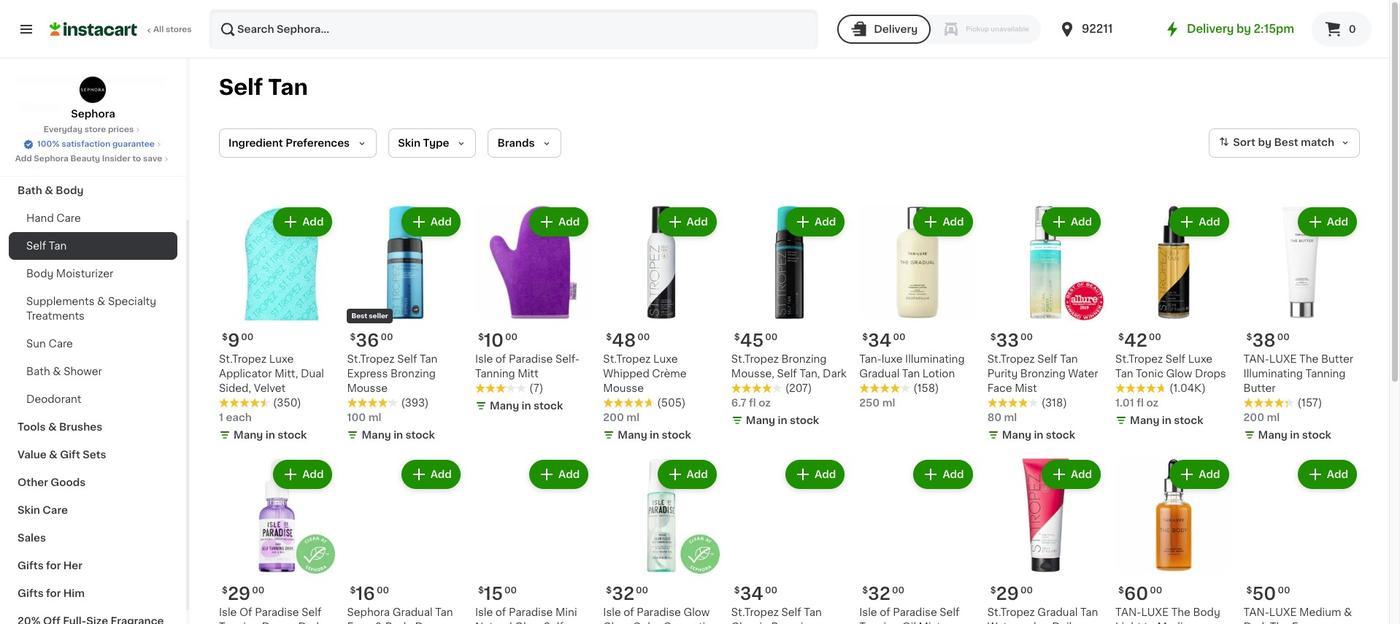 Task type: locate. For each thing, give the bounding box(es) containing it.
tanning inside isle of paradise self tanning oil mist
[[860, 622, 900, 624]]

st.tropez up whipped
[[603, 355, 651, 365]]

add for isle of paradise self tanning oil mist
[[943, 470, 964, 480]]

isle inside isle of paradise self- tanning mitt
[[475, 355, 493, 365]]

00 inside $ 42 00
[[1149, 333, 1162, 342]]

for left her
[[46, 561, 61, 571]]

tan- for 38
[[1244, 355, 1270, 365]]

00 right 10
[[505, 333, 518, 342]]

1 mousse from the left
[[347, 384, 388, 394]]

paradise for oil
[[893, 608, 937, 618]]

0 horizontal spatial 29
[[228, 586, 251, 602]]

1 fl from the left
[[1137, 398, 1144, 409]]

1 horizontal spatial best
[[1275, 137, 1299, 148]]

(393)
[[401, 398, 429, 409]]

luxe up mitt, on the bottom of the page
[[269, 355, 294, 365]]

many in stock down the (393) at the left of the page
[[362, 430, 435, 441]]

st.tropez inside st.tropez self tan classic bronzin
[[732, 608, 779, 618]]

oz right 6.7
[[759, 398, 771, 409]]

gifts down gifts for her
[[18, 589, 44, 599]]

1 vertical spatial best
[[352, 313, 368, 319]]

gradual for 16
[[393, 608, 433, 618]]

gradual
[[860, 369, 900, 379], [393, 608, 433, 618], [1038, 608, 1078, 618]]

st.tropez up the mousse,
[[732, 355, 779, 365]]

in down (1.04k)
[[1162, 416, 1172, 426]]

body inside tan-luxe the body light to mediu
[[1194, 608, 1221, 618]]

hand care
[[26, 213, 81, 223]]

ml
[[883, 398, 896, 409], [369, 413, 382, 423], [627, 413, 640, 423], [1005, 413, 1017, 423], [1267, 413, 1280, 423]]

stock for 48
[[662, 430, 691, 441]]

beauty right ready
[[128, 74, 166, 85]]

00 for isle of paradise self tanning drops, dark
[[252, 586, 265, 595]]

0 horizontal spatial sephora
[[34, 155, 69, 163]]

add button for isle of paradise self tanning oil mist
[[915, 462, 972, 488]]

applicator
[[219, 369, 272, 379]]

fragrance link
[[9, 149, 177, 177]]

stock down (350)
[[278, 430, 307, 441]]

by left the 2:15pm
[[1237, 23, 1252, 34]]

0 horizontal spatial by
[[1237, 23, 1252, 34]]

to down guarantee
[[133, 155, 141, 163]]

mousse down express
[[347, 384, 388, 394]]

many in stock for 45
[[746, 416, 819, 426]]

product group containing 38
[[1244, 204, 1360, 446]]

$ 60 00
[[1119, 586, 1163, 602]]

of for oil
[[880, 608, 891, 618]]

of
[[496, 355, 506, 365], [624, 608, 634, 618], [880, 608, 891, 618], [496, 608, 506, 618]]

34 up classic
[[740, 586, 764, 602]]

st.tropez inside st.tropez self tan express bronzing mousse
[[347, 355, 395, 365]]

0 vertical spatial beauty
[[128, 74, 166, 85]]

of inside isle of paradise self tanning oil mist
[[880, 608, 891, 618]]

& inside the "value & gift sets" link
[[49, 450, 58, 460]]

1 vertical spatial bath
[[26, 367, 50, 377]]

$ inside $ 15 00
[[478, 586, 484, 595]]

1 200 ml from the left
[[603, 413, 640, 423]]

dark down 50
[[1244, 622, 1268, 624]]

sephora down 100%
[[34, 155, 69, 163]]

0 horizontal spatial face
[[347, 622, 372, 624]]

delivery inside button
[[874, 24, 918, 34]]

paradise up mitt
[[509, 355, 553, 365]]

& inside the bath & body 'link'
[[45, 185, 53, 196]]

0 horizontal spatial $ 34 00
[[734, 586, 778, 602]]

0 horizontal spatial glow
[[515, 622, 541, 624]]

luxe for 50
[[1270, 608, 1297, 618]]

00 inside $ 45 00
[[766, 333, 778, 342]]

0 horizontal spatial mist
[[919, 622, 941, 624]]

1 vertical spatial illuminating
[[1244, 369, 1304, 379]]

best left seller
[[352, 313, 368, 319]]

gifts for gifts for her
[[18, 561, 44, 571]]

2 $ 32 00 from the left
[[863, 586, 905, 602]]

1 vertical spatial face
[[347, 622, 372, 624]]

16
[[356, 586, 375, 602]]

st.tropez inside 'st.tropez gradual tan watermelon dail'
[[988, 608, 1035, 618]]

80
[[988, 413, 1002, 423]]

0 horizontal spatial the
[[1172, 608, 1191, 618]]

st.tropez inside st.tropez luxe whipped crème mousse
[[603, 355, 651, 365]]

1 vertical spatial gifts
[[18, 589, 44, 599]]

tan-luxe the body light to mediu
[[1116, 608, 1221, 624]]

tanning inside 'isle of paradise self tanning drops, dark'
[[219, 622, 259, 624]]

$ inside $ 36 00
[[350, 333, 356, 342]]

many in stock down 1.01 fl oz
[[1131, 416, 1204, 426]]

200 down tan-luxe the butter illuminating tanning butter
[[1244, 413, 1265, 423]]

hand
[[26, 213, 54, 223]]

drops left natural
[[415, 622, 446, 624]]

luxe up crème
[[654, 355, 678, 365]]

None search field
[[209, 9, 819, 50]]

for left him
[[46, 589, 61, 599]]

tanning down "of"
[[219, 622, 259, 624]]

2 fl from the left
[[749, 398, 756, 409]]

st.tropez for 34
[[732, 608, 779, 618]]

st.tropez inside st.tropez bronzing mousse, self tan, dark
[[732, 355, 779, 365]]

$ up isle of paradise self- tanning mitt at the left of the page
[[478, 333, 484, 342]]

0 vertical spatial $ 34 00
[[863, 333, 906, 349]]

$ up natural
[[478, 586, 484, 595]]

00 inside $ 48 00
[[638, 333, 650, 342]]

0 horizontal spatial to
[[133, 155, 141, 163]]

1 200 from the left
[[603, 413, 624, 423]]

0 vertical spatial sephora
[[71, 109, 115, 119]]

& for gift
[[49, 450, 58, 460]]

st.tropez inside st.tropez self luxe tan tonic glow drops
[[1116, 355, 1164, 365]]

product group containing 15
[[475, 457, 592, 624]]

1 gifts from the top
[[18, 561, 44, 571]]

tan- up light
[[1116, 608, 1142, 618]]

in down (7)
[[522, 401, 531, 411]]

34 up tan-
[[868, 333, 892, 349]]

of for mitt
[[496, 355, 506, 365]]

0
[[1349, 24, 1357, 34]]

$ for st.tropez gradual tan watermelon dail
[[991, 586, 996, 595]]

1 horizontal spatial oz
[[1147, 398, 1159, 409]]

many down 6.7 fl oz
[[746, 416, 776, 426]]

2 vertical spatial glow
[[515, 622, 541, 624]]

skin type button
[[389, 129, 476, 158]]

0 horizontal spatial oz
[[759, 398, 771, 409]]

dark inside st.tropez bronzing mousse, self tan, dark
[[823, 369, 847, 379]]

mitt,
[[275, 369, 298, 379]]

0 vertical spatial bath
[[18, 185, 42, 196]]

00 inside $ 36 00
[[381, 333, 393, 342]]

00 right 38
[[1278, 333, 1290, 342]]

by right sort
[[1259, 137, 1272, 148]]

$ for isle of paradise glow clear color correctin
[[606, 586, 612, 595]]

isle of paradise self tanning drops, dark
[[219, 608, 322, 624]]

paradise inside isle of paradise self- tanning mitt
[[509, 355, 553, 365]]

skin inside skin care "link"
[[18, 505, 40, 516]]

0 horizontal spatial self tan
[[26, 241, 67, 251]]

oz right 1.01
[[1147, 398, 1159, 409]]

1 vertical spatial for
[[46, 589, 61, 599]]

gradual inside sephora gradual tan face & body drops
[[393, 608, 433, 618]]

1 horizontal spatial illuminating
[[1244, 369, 1304, 379]]

2 200 from the left
[[1244, 413, 1265, 423]]

self inside st.tropez bronzing mousse, self tan, dark
[[777, 369, 797, 379]]

paradise left mini
[[509, 608, 553, 618]]

water
[[1069, 369, 1099, 379]]

care for hand care
[[56, 213, 81, 223]]

00 up isle of paradise self tanning oil mist at the right of the page
[[892, 586, 905, 595]]

care down other goods
[[43, 505, 68, 516]]

prices
[[108, 126, 134, 134]]

of inside isle of paradise self- tanning mitt
[[496, 355, 506, 365]]

paradise inside isle of paradise mini natural glow sel
[[509, 608, 553, 618]]

st.tropez self tan classic bronzin
[[732, 608, 822, 624]]

skin inside skin type dropdown button
[[398, 138, 421, 148]]

best left match
[[1275, 137, 1299, 148]]

gifts
[[18, 561, 44, 571], [18, 589, 44, 599]]

0 horizontal spatial 200
[[603, 413, 624, 423]]

2 32 from the left
[[868, 586, 891, 602]]

crème
[[652, 369, 687, 379]]

all stores
[[153, 26, 192, 34]]

1 horizontal spatial to
[[1145, 622, 1155, 624]]

mist
[[1015, 384, 1037, 394], [919, 622, 941, 624]]

2 29 from the left
[[996, 586, 1019, 602]]

0 horizontal spatial fl
[[749, 398, 756, 409]]

34 for st.tropez
[[740, 586, 764, 602]]

00 for isle of paradise mini natural glow sel
[[505, 586, 517, 595]]

0 horizontal spatial luxe
[[269, 355, 294, 365]]

1 32 from the left
[[612, 586, 635, 602]]

st.tropez up purity
[[988, 355, 1035, 365]]

$ for st.tropez self tan classic bronzin
[[734, 586, 740, 595]]

00 for tan-luxe the body light to mediu
[[1150, 586, 1163, 595]]

best match
[[1275, 137, 1335, 148]]

00 right 36
[[381, 333, 393, 342]]

2 horizontal spatial luxe
[[1189, 355, 1213, 365]]

00 for st.tropez self tan classic bronzin
[[765, 586, 778, 595]]

0 horizontal spatial drops
[[415, 622, 446, 624]]

00 for tan-luxe illuminating gradual tan lotion
[[893, 333, 906, 342]]

face down purity
[[988, 384, 1013, 394]]

care inside "link"
[[43, 505, 68, 516]]

watermelon
[[988, 622, 1050, 624]]

$ 29 00 for isle
[[222, 586, 265, 602]]

00 for st.tropez gradual tan watermelon dail
[[1021, 586, 1033, 595]]

0 horizontal spatial $ 29 00
[[222, 586, 265, 602]]

1 horizontal spatial the
[[1271, 622, 1290, 624]]

0 horizontal spatial beauty
[[70, 155, 100, 163]]

bronzing inside st.tropez self tan express bronzing mousse
[[391, 369, 436, 379]]

1 horizontal spatial 34
[[868, 333, 892, 349]]

0 vertical spatial illuminating
[[906, 355, 965, 365]]

tan inside sephora gradual tan face & body drops
[[435, 608, 453, 618]]

face inside sephora gradual tan face & body drops
[[347, 622, 372, 624]]

st.tropez self tan express bronzing mousse
[[347, 355, 438, 394]]

0 horizontal spatial 32
[[612, 586, 635, 602]]

1 horizontal spatial delivery
[[1187, 23, 1235, 34]]

self-
[[556, 355, 580, 365]]

body moisturizer link
[[9, 260, 177, 288]]

mousse inside st.tropez self tan express bronzing mousse
[[347, 384, 388, 394]]

add button for st.tropez self tan purity bronzing water face mist
[[1043, 209, 1100, 235]]

$ 34 00 for st.tropez
[[734, 586, 778, 602]]

add for tan-luxe the butter illuminating tanning butter
[[1327, 217, 1349, 227]]

1 vertical spatial beauty
[[70, 155, 100, 163]]

many in stock down (505)
[[618, 430, 691, 441]]

1 vertical spatial to
[[1145, 622, 1155, 624]]

many in stock down (157)
[[1259, 430, 1332, 441]]

self tan up ingredient
[[219, 77, 308, 98]]

paradise for glow
[[509, 608, 553, 618]]

tanning for 10
[[475, 369, 515, 379]]

1 luxe from the left
[[269, 355, 294, 365]]

stock for 38
[[1303, 430, 1332, 441]]

product group containing 45
[[732, 204, 848, 431]]

bronzing up tan,
[[782, 355, 827, 365]]

0 vertical spatial 34
[[868, 333, 892, 349]]

(207)
[[786, 384, 812, 394]]

$ inside '$ 16 00'
[[350, 586, 356, 595]]

1 vertical spatial drops
[[415, 622, 446, 624]]

1 horizontal spatial $ 29 00
[[991, 586, 1033, 602]]

mist down purity
[[1015, 384, 1037, 394]]

$ up isle of paradise self tanning oil mist at the right of the page
[[863, 586, 868, 595]]

many down 1.01 fl oz
[[1131, 416, 1160, 426]]

1 vertical spatial the
[[1172, 608, 1191, 618]]

the for 60
[[1172, 608, 1191, 618]]

brushes
[[59, 422, 102, 432]]

tan inside st.tropez self tan classic bronzin
[[804, 608, 822, 618]]

sort by
[[1234, 137, 1272, 148]]

in down the (393) at the left of the page
[[394, 430, 403, 441]]

tanning inside isle of paradise self- tanning mitt
[[475, 369, 515, 379]]

1 horizontal spatial 29
[[996, 586, 1019, 602]]

00 right 33
[[1021, 333, 1033, 342]]

many in stock
[[490, 401, 563, 411], [1131, 416, 1204, 426], [746, 416, 819, 426], [234, 430, 307, 441], [362, 430, 435, 441], [618, 430, 691, 441], [1002, 430, 1076, 441], [1259, 430, 1332, 441]]

glow inside st.tropez self luxe tan tonic glow drops
[[1167, 369, 1193, 379]]

luxe inside tan-luxe the body light to mediu
[[1142, 608, 1169, 618]]

3 luxe from the left
[[1189, 355, 1213, 365]]

1 horizontal spatial glow
[[684, 608, 710, 618]]

$ 29 00 for st.tropez
[[991, 586, 1033, 602]]

1 horizontal spatial sephora
[[71, 109, 115, 119]]

$ inside $ 33 00
[[991, 333, 996, 342]]

in for 33
[[1034, 430, 1044, 441]]

0 vertical spatial by
[[1237, 23, 1252, 34]]

the for 38
[[1300, 355, 1319, 365]]

1 $ 32 00 from the left
[[606, 586, 649, 602]]

32 up clear
[[612, 586, 635, 602]]

isle for isle of paradise self tanning oil mist
[[860, 608, 877, 618]]

00 inside $ 38 00
[[1278, 333, 1290, 342]]

0 horizontal spatial dark
[[298, 622, 322, 624]]

1 vertical spatial mist
[[919, 622, 941, 624]]

makeup
[[18, 102, 60, 112]]

stock down (505)
[[662, 430, 691, 441]]

paradise inside 'isle of paradise self tanning drops, dark'
[[255, 608, 299, 618]]

34
[[868, 333, 892, 349], [740, 586, 764, 602]]

00 up 'st.tropez gradual tan watermelon dail'
[[1021, 586, 1033, 595]]

luxe inside st.tropez luxe whipped crème mousse
[[654, 355, 678, 365]]

$ for st.tropez self luxe tan tonic glow drops
[[1119, 333, 1125, 342]]

bath & shower link
[[9, 358, 177, 386]]

& right the tools
[[48, 422, 57, 432]]

200 for 48
[[603, 413, 624, 423]]

bronzing up the (318)
[[1021, 369, 1066, 379]]

preferences
[[286, 138, 350, 148]]

1 vertical spatial skin
[[18, 505, 40, 516]]

60
[[1125, 586, 1149, 602]]

200
[[603, 413, 624, 423], [1244, 413, 1265, 423]]

2 gifts from the top
[[18, 589, 44, 599]]

$ up tan-luxe medium & dark the fac
[[1247, 586, 1253, 595]]

1 vertical spatial glow
[[684, 608, 710, 618]]

$ 34 00
[[863, 333, 906, 349], [734, 586, 778, 602]]

1 vertical spatial self tan
[[26, 241, 67, 251]]

ml right 80
[[1005, 413, 1017, 423]]

$ 48 00
[[606, 333, 650, 349]]

2 200 ml from the left
[[1244, 413, 1280, 423]]

tan- down 50
[[1244, 608, 1270, 618]]

luxe for 60
[[1142, 608, 1169, 618]]

st.tropez inside st.tropez self tan purity bronzing water face mist
[[988, 355, 1035, 365]]

dual
[[301, 369, 324, 379]]

ml for 34
[[883, 398, 896, 409]]

many down whipped
[[618, 430, 648, 441]]

$ 33 00
[[991, 333, 1033, 349]]

product group containing 42
[[1116, 204, 1232, 431]]

tanning up (157)
[[1306, 369, 1346, 379]]

st.tropez for 36
[[347, 355, 395, 365]]

1 oz from the left
[[1147, 398, 1159, 409]]

& inside the supplements & specialty treatments
[[97, 296, 105, 307]]

luxe down $ 38 00
[[1270, 355, 1297, 365]]

$ for st.tropez luxe whipped crème mousse
[[606, 333, 612, 342]]

many in stock down the (318)
[[1002, 430, 1076, 441]]

paradise up drops, on the left
[[255, 608, 299, 618]]

light
[[1116, 622, 1142, 624]]

paradise for mitt
[[509, 355, 553, 365]]

0 horizontal spatial illuminating
[[906, 355, 965, 365]]

paradise up color
[[637, 608, 681, 618]]

in for 42
[[1162, 416, 1172, 426]]

oz for 42
[[1147, 398, 1159, 409]]

drops for 42
[[1195, 369, 1227, 379]]

add button
[[275, 209, 331, 235], [403, 209, 459, 235], [531, 209, 587, 235], [659, 209, 715, 235], [787, 209, 844, 235], [915, 209, 972, 235], [1043, 209, 1100, 235], [1172, 209, 1228, 235], [1300, 209, 1356, 235], [275, 462, 331, 488], [403, 462, 459, 488], [531, 462, 587, 488], [659, 462, 715, 488], [787, 462, 844, 488], [915, 462, 972, 488], [1043, 462, 1100, 488], [1172, 462, 1228, 488], [1300, 462, 1356, 488]]

1 horizontal spatial 200 ml
[[1244, 413, 1280, 423]]

luxe inside tan-luxe medium & dark the fac
[[1270, 608, 1297, 618]]

gradual inside tan-luxe illuminating gradual tan lotion
[[860, 369, 900, 379]]

00 inside '$ 16 00'
[[377, 586, 389, 595]]

0 horizontal spatial bronzing
[[391, 369, 436, 379]]

tan-luxe the butter illuminating tanning butter
[[1244, 355, 1354, 394]]

0 vertical spatial face
[[988, 384, 1013, 394]]

29 for st.tropez
[[996, 586, 1019, 602]]

0 horizontal spatial $ 32 00
[[606, 586, 649, 602]]

sephora up store
[[71, 109, 115, 119]]

0 vertical spatial for
[[46, 561, 61, 571]]

for for her
[[46, 561, 61, 571]]

2 oz from the left
[[759, 398, 771, 409]]

0 horizontal spatial mousse
[[347, 384, 388, 394]]

bath & shower
[[26, 367, 102, 377]]

0 vertical spatial best
[[1275, 137, 1299, 148]]

$ inside $ 50 00
[[1247, 586, 1253, 595]]

bronzing
[[782, 355, 827, 365], [391, 369, 436, 379], [1021, 369, 1066, 379]]

st.tropez for 29
[[988, 608, 1035, 618]]

& for brushes
[[48, 422, 57, 432]]

tan-luxe medium & dark the fac
[[1244, 608, 1353, 624]]

2 horizontal spatial the
[[1300, 355, 1319, 365]]

1 29 from the left
[[228, 586, 251, 602]]

$ inside $ 38 00
[[1247, 333, 1253, 342]]

00 right 45
[[766, 333, 778, 342]]

$ 36 00
[[350, 333, 393, 349]]

00 right 48
[[638, 333, 650, 342]]

1 vertical spatial 34
[[740, 586, 764, 602]]

200 ml
[[603, 413, 640, 423], [1244, 413, 1280, 423]]

luxe inside tan-luxe the butter illuminating tanning butter
[[1270, 355, 1297, 365]]

00 for tan-luxe medium & dark the fac
[[1278, 586, 1291, 595]]

1.01 fl oz
[[1116, 398, 1159, 409]]

0 vertical spatial glow
[[1167, 369, 1193, 379]]

self inside 'isle of paradise self tanning drops, dark'
[[302, 608, 322, 618]]

to inside tan-luxe the body light to mediu
[[1145, 622, 1155, 624]]

skin care link
[[9, 497, 177, 524]]

many in stock for 9
[[234, 430, 307, 441]]

everyday store prices
[[44, 126, 134, 134]]

1 horizontal spatial bronzing
[[782, 355, 827, 365]]

00 inside $ 33 00
[[1021, 333, 1033, 342]]

& inside tools & brushes "link"
[[48, 422, 57, 432]]

fl for 42
[[1137, 398, 1144, 409]]

$ up tan-
[[863, 333, 868, 342]]

many down 'each'
[[234, 430, 263, 441]]

00 inside $ 15 00
[[505, 586, 517, 595]]

1 horizontal spatial $ 34 00
[[863, 333, 906, 349]]

1 horizontal spatial by
[[1259, 137, 1272, 148]]

to right light
[[1145, 622, 1155, 624]]

$ inside $ 60 00
[[1119, 586, 1125, 595]]

0 horizontal spatial skin
[[18, 505, 40, 516]]

of inside the isle of paradise glow clear color correctin
[[624, 608, 634, 618]]

1 horizontal spatial 200
[[1244, 413, 1265, 423]]

many down 80 ml
[[1002, 430, 1032, 441]]

the inside tan-luxe the butter illuminating tanning butter
[[1300, 355, 1319, 365]]

stores
[[166, 26, 192, 34]]

fl right 6.7
[[749, 398, 756, 409]]

1 horizontal spatial dark
[[823, 369, 847, 379]]

gradual inside 'st.tropez gradual tan watermelon dail'
[[1038, 608, 1078, 618]]

type
[[423, 138, 449, 148]]

care right 'sun'
[[48, 339, 73, 349]]

0 horizontal spatial 34
[[740, 586, 764, 602]]

tan inside 'st.tropez gradual tan watermelon dail'
[[1081, 608, 1099, 618]]

(7)
[[529, 384, 544, 394]]

tan-
[[1244, 355, 1270, 365], [1116, 608, 1142, 618], [1244, 608, 1270, 618]]

tools & brushes
[[18, 422, 102, 432]]

add for isle of paradise self tanning drops, dark
[[302, 470, 324, 480]]

2 horizontal spatial dark
[[1244, 622, 1268, 624]]

2 vertical spatial sephora
[[347, 608, 390, 618]]

0 horizontal spatial delivery
[[874, 24, 918, 34]]

0 vertical spatial skin
[[398, 138, 421, 148]]

2 luxe from the left
[[654, 355, 678, 365]]

0 horizontal spatial best
[[352, 313, 368, 319]]

tan- inside tan-luxe medium & dark the fac
[[1244, 608, 1270, 618]]

$ 32 00 up isle of paradise self tanning oil mist at the right of the page
[[863, 586, 905, 602]]

$ up clear
[[606, 586, 612, 595]]

drops inside sephora gradual tan face & body drops
[[415, 622, 446, 624]]

1 horizontal spatial mist
[[1015, 384, 1037, 394]]

1 vertical spatial butter
[[1244, 384, 1276, 394]]

many in stock down (7)
[[490, 401, 563, 411]]

many in stock down '(207)'
[[746, 416, 819, 426]]

add for st.tropez self tan purity bronzing water face mist
[[1071, 217, 1093, 227]]

tan- inside tan-luxe the body light to mediu
[[1116, 608, 1142, 618]]

$ for isle of paradise self tanning oil mist
[[863, 586, 868, 595]]

isle inside isle of paradise mini natural glow sel
[[475, 608, 493, 618]]

1 horizontal spatial mousse
[[603, 384, 644, 394]]

$ inside '$ 10 00'
[[478, 333, 484, 342]]

tanning inside tan-luxe the butter illuminating tanning butter
[[1306, 369, 1346, 379]]

00 up "luxe" on the bottom right of page
[[893, 333, 906, 342]]

0 vertical spatial mist
[[1015, 384, 1037, 394]]

body inside sephora gradual tan face & body drops
[[385, 622, 413, 624]]

fl right 1.01
[[1137, 398, 1144, 409]]

tan- inside tan-luxe the butter illuminating tanning butter
[[1244, 355, 1270, 365]]

in down (505)
[[650, 430, 659, 441]]

express
[[347, 369, 388, 379]]

st.tropez inside 'st.tropez luxe applicator mitt, dual sided, velvet'
[[219, 355, 267, 365]]

many down mitt
[[490, 401, 519, 411]]

care right hand
[[56, 213, 81, 223]]

& down '$ 16 00'
[[375, 622, 383, 624]]

luxe for 48
[[654, 355, 678, 365]]

$ for isle of paradise mini natural glow sel
[[478, 586, 484, 595]]

& left shower
[[53, 367, 61, 377]]

fl
[[1137, 398, 1144, 409], [749, 398, 756, 409]]

goods
[[51, 478, 86, 488]]

many in stock for 48
[[618, 430, 691, 441]]

& up "hand care"
[[45, 185, 53, 196]]

moisturizer
[[56, 269, 113, 279]]

2 $ 29 00 from the left
[[991, 586, 1033, 602]]

32
[[612, 586, 635, 602], [868, 586, 891, 602]]

$ down best seller
[[350, 333, 356, 342]]

$ inside $ 42 00
[[1119, 333, 1125, 342]]

100% satisfaction guarantee
[[37, 140, 155, 148]]

0 vertical spatial butter
[[1322, 355, 1354, 365]]

oz
[[1147, 398, 1159, 409], [759, 398, 771, 409]]

$ 16 00
[[350, 586, 389, 602]]

1 horizontal spatial skin
[[398, 138, 421, 148]]

bronzing inside st.tropez self tan purity bronzing water face mist
[[1021, 369, 1066, 379]]

treatments
[[26, 311, 85, 321]]

1 horizontal spatial $ 32 00
[[863, 586, 905, 602]]

add sephora beauty insider to save link
[[15, 153, 171, 165]]

clear
[[603, 622, 631, 624]]

fragrance
[[18, 158, 71, 168]]

add for tan-luxe the body light to mediu
[[1199, 470, 1221, 480]]

hair
[[18, 130, 39, 140]]

ml right 100
[[369, 413, 382, 423]]

$ 42 00
[[1119, 333, 1162, 349]]

isle inside 'isle of paradise self tanning drops, dark'
[[219, 608, 237, 618]]

2 horizontal spatial bronzing
[[1021, 369, 1066, 379]]

1 vertical spatial by
[[1259, 137, 1272, 148]]

the inside tan-luxe medium & dark the fac
[[1271, 622, 1290, 624]]

2 horizontal spatial sephora
[[347, 608, 390, 618]]

2 horizontal spatial gradual
[[1038, 608, 1078, 618]]

1 for from the top
[[46, 561, 61, 571]]

1 horizontal spatial 32
[[868, 586, 891, 602]]

paradise up oil
[[893, 608, 937, 618]]

mousse inside st.tropez luxe whipped crème mousse
[[603, 384, 644, 394]]

self tan link
[[9, 232, 177, 260]]

st.tropez up tonic
[[1116, 355, 1164, 365]]

1 horizontal spatial fl
[[1137, 398, 1144, 409]]

by inside field
[[1259, 137, 1272, 148]]

tanning left oil
[[860, 622, 900, 624]]

add for st.tropez luxe applicator mitt, dual sided, velvet
[[302, 217, 324, 227]]

best inside field
[[1275, 137, 1299, 148]]

product group
[[219, 204, 336, 446], [347, 204, 464, 446], [475, 204, 592, 417], [603, 204, 720, 446], [732, 204, 848, 431], [860, 204, 976, 411], [988, 204, 1104, 446], [1116, 204, 1232, 431], [1244, 204, 1360, 446], [219, 457, 336, 624], [347, 457, 464, 624], [475, 457, 592, 624], [603, 457, 720, 624], [732, 457, 848, 624], [860, 457, 976, 624], [988, 457, 1104, 624], [1116, 457, 1232, 624], [1244, 457, 1360, 624]]

ml down whipped
[[627, 413, 640, 423]]

$ inside $ 48 00
[[606, 333, 612, 342]]

1 $ 29 00 from the left
[[222, 586, 265, 602]]

$ up light
[[1119, 586, 1125, 595]]

stock down the (318)
[[1046, 430, 1076, 441]]

add button for isle of paradise mini natural glow sel
[[531, 462, 587, 488]]

1 horizontal spatial face
[[988, 384, 1013, 394]]

lotion
[[923, 369, 955, 379]]

satisfaction
[[61, 140, 110, 148]]

isle for isle of paradise mini natural glow sel
[[475, 608, 493, 618]]

everyday store prices link
[[44, 124, 143, 136]]

sun
[[26, 339, 46, 349]]

sided,
[[219, 384, 251, 394]]

sets
[[83, 450, 106, 460]]

(318)
[[1042, 398, 1068, 409]]

& for shower
[[53, 367, 61, 377]]

add button for st.tropez gradual tan watermelon dail
[[1043, 462, 1100, 488]]

0 horizontal spatial 200 ml
[[603, 413, 640, 423]]

luxe inside 'st.tropez luxe applicator mitt, dual sided, velvet'
[[269, 355, 294, 365]]

(157)
[[1298, 398, 1323, 409]]

skin for skin care
[[18, 505, 40, 516]]

product group containing 9
[[219, 204, 336, 446]]

200 ml down tan-luxe the butter illuminating tanning butter
[[1244, 413, 1280, 423]]

bath inside bath & shower link
[[26, 367, 50, 377]]

many down tan-luxe the butter illuminating tanning butter
[[1259, 430, 1288, 441]]

(505)
[[657, 398, 686, 409]]

product group containing 33
[[988, 204, 1104, 446]]

2 for from the top
[[46, 589, 61, 599]]

sephora for sephora
[[71, 109, 115, 119]]

0 vertical spatial gifts
[[18, 561, 44, 571]]

1 horizontal spatial butter
[[1322, 355, 1354, 365]]

00 up "of"
[[252, 586, 265, 595]]

gifts down sales
[[18, 561, 44, 571]]

1 horizontal spatial luxe
[[654, 355, 678, 365]]

$ inside $ 9 00
[[222, 333, 228, 342]]

paradise inside isle of paradise self tanning oil mist
[[893, 608, 937, 618]]

in for 45
[[778, 416, 788, 426]]

drops up (1.04k)
[[1195, 369, 1227, 379]]

add for tan-luxe illuminating gradual tan lotion
[[943, 217, 964, 227]]

2 mousse from the left
[[603, 384, 644, 394]]

in down the (318)
[[1034, 430, 1044, 441]]

2 horizontal spatial glow
[[1167, 369, 1193, 379]]



Task type: describe. For each thing, give the bounding box(es) containing it.
0 horizontal spatial butter
[[1244, 384, 1276, 394]]

delivery for delivery
[[874, 24, 918, 34]]

holiday party ready beauty
[[18, 74, 166, 85]]

ml for 48
[[627, 413, 640, 423]]

glow inside the isle of paradise glow clear color correctin
[[684, 608, 710, 618]]

sun care
[[26, 339, 73, 349]]

hair care link
[[9, 121, 177, 149]]

ingredient preferences
[[229, 138, 350, 148]]

$ for sephora gradual tan face & body drops
[[350, 586, 356, 595]]

product group containing 16
[[347, 457, 464, 624]]

stock down (7)
[[534, 401, 563, 411]]

instacart logo image
[[50, 20, 137, 38]]

& inside sephora gradual tan face & body drops
[[375, 622, 383, 624]]

paradise for color
[[637, 608, 681, 618]]

sephora gradual tan face & body drops
[[347, 608, 453, 624]]

add button for tan-luxe illuminating gradual tan lotion
[[915, 209, 972, 235]]

00 for isle of paradise self- tanning mitt
[[505, 333, 518, 342]]

other goods
[[18, 478, 86, 488]]

care for hair care
[[42, 130, 67, 140]]

many in stock for 42
[[1131, 416, 1204, 426]]

$ 34 00 for tan-
[[863, 333, 906, 349]]

add button for tan-luxe the body light to mediu
[[1172, 462, 1228, 488]]

$ 32 00 for isle of paradise glow clear color correctin
[[606, 586, 649, 602]]

add button for st.tropez luxe applicator mitt, dual sided, velvet
[[275, 209, 331, 235]]

fl for 45
[[749, 398, 756, 409]]

bronzing for 36
[[391, 369, 436, 379]]

& for body
[[45, 185, 53, 196]]

illuminating inside tan-luxe the butter illuminating tanning butter
[[1244, 369, 1304, 379]]

insider
[[102, 155, 131, 163]]

isle of paradise glow clear color correctin
[[603, 608, 719, 624]]

stock for 42
[[1174, 416, 1204, 426]]

tan inside st.tropez self luxe tan tonic glow drops
[[1116, 369, 1134, 379]]

0 vertical spatial self tan
[[219, 77, 308, 98]]

supplements & specialty treatments link
[[9, 288, 177, 330]]

add for st.tropez bronzing mousse, self tan, dark
[[815, 217, 836, 227]]

many for 48
[[618, 430, 648, 441]]

200 ml for 48
[[603, 413, 640, 423]]

other
[[18, 478, 48, 488]]

$ 38 00
[[1247, 333, 1290, 349]]

00 for st.tropez luxe whipped crème mousse
[[638, 333, 650, 342]]

many for 33
[[1002, 430, 1032, 441]]

drops for 16
[[415, 622, 446, 624]]

add button for tan-luxe medium & dark the fac
[[1300, 462, 1356, 488]]

00 for st.tropez self tan purity bronzing water face mist
[[1021, 333, 1033, 342]]

bath & body link
[[9, 177, 177, 204]]

value & gift sets
[[18, 450, 106, 460]]

st.tropez self luxe tan tonic glow drops
[[1116, 355, 1227, 379]]

skin type
[[398, 138, 449, 148]]

st.tropez luxe applicator mitt, dual sided, velvet
[[219, 355, 324, 394]]

$ 15 00
[[478, 586, 517, 602]]

gifts for her link
[[9, 552, 177, 580]]

purity
[[988, 369, 1018, 379]]

add for st.tropez self tan express bronzing mousse
[[431, 217, 452, 227]]

100% satisfaction guarantee button
[[23, 136, 164, 150]]

add button for sephora gradual tan face & body drops
[[403, 462, 459, 488]]

00 for isle of paradise glow clear color correctin
[[636, 586, 649, 595]]

$ for st.tropez bronzing mousse, self tan, dark
[[734, 333, 740, 342]]

many in stock for 33
[[1002, 430, 1076, 441]]

deodorant
[[26, 394, 81, 405]]

34 for tan-
[[868, 333, 892, 349]]

self inside st.tropez self tan purity bronzing water face mist
[[1038, 355, 1058, 365]]

isle for isle of paradise glow clear color correctin
[[603, 608, 621, 618]]

st.tropez gradual tan watermelon dail
[[988, 608, 1099, 624]]

$ 50 00
[[1247, 586, 1291, 602]]

100 ml
[[347, 413, 382, 423]]

$ for tan-luxe medium & dark the fac
[[1247, 586, 1253, 595]]

shower
[[64, 367, 102, 377]]

classic
[[732, 622, 769, 624]]

0 button
[[1312, 12, 1372, 47]]

hair care
[[18, 130, 67, 140]]

self inside isle of paradise self tanning oil mist
[[940, 608, 960, 618]]

each
[[226, 413, 252, 423]]

gift
[[60, 450, 80, 460]]

self inside st.tropez self luxe tan tonic glow drops
[[1166, 355, 1186, 365]]

(350)
[[273, 398, 301, 409]]

drops,
[[262, 622, 296, 624]]

in for 9
[[266, 430, 275, 441]]

$ 32 00 for isle of paradise self tanning oil mist
[[863, 586, 905, 602]]

care for skin care
[[43, 505, 68, 516]]

1 vertical spatial sephora
[[34, 155, 69, 163]]

add sephora beauty insider to save
[[15, 155, 162, 163]]

42
[[1125, 333, 1148, 349]]

38
[[1253, 333, 1276, 349]]

delivery for delivery by 2:15pm
[[1187, 23, 1235, 34]]

other goods link
[[9, 469, 177, 497]]

best seller
[[352, 313, 388, 319]]

gradual for 29
[[1038, 608, 1078, 618]]

dark inside tan-luxe medium & dark the fac
[[1244, 622, 1268, 624]]

$ 45 00
[[734, 333, 778, 349]]

add for sephora gradual tan face & body drops
[[431, 470, 452, 480]]

st.tropez for 45
[[732, 355, 779, 365]]

st.tropez for 48
[[603, 355, 651, 365]]

tan inside tan-luxe illuminating gradual tan lotion
[[903, 369, 920, 379]]

many in stock for 36
[[362, 430, 435, 441]]

Search field
[[210, 10, 817, 48]]

1.01
[[1116, 398, 1135, 409]]

of
[[239, 608, 252, 618]]

ingredient
[[229, 138, 283, 148]]

luxe for 9
[[269, 355, 294, 365]]

for for him
[[46, 589, 61, 599]]

paradise for drops,
[[255, 608, 299, 618]]

add for st.tropez gradual tan watermelon dail
[[1071, 470, 1093, 480]]

(158)
[[914, 384, 939, 394]]

tan inside st.tropez self tan purity bronzing water face mist
[[1060, 355, 1078, 365]]

product group containing 60
[[1116, 457, 1232, 624]]

10
[[484, 333, 504, 349]]

in for 38
[[1291, 430, 1300, 441]]

natural
[[475, 622, 512, 624]]

medium
[[1300, 608, 1342, 618]]

add button for st.tropez self tan classic bronzin
[[787, 462, 844, 488]]

match
[[1301, 137, 1335, 148]]

body inside 'link'
[[56, 185, 84, 196]]

gifts for her
[[18, 561, 83, 571]]

$ for tan-luxe illuminating gradual tan lotion
[[863, 333, 868, 342]]

illuminating inside tan-luxe illuminating gradual tan lotion
[[906, 355, 965, 365]]

& inside tan-luxe medium & dark the fac
[[1344, 608, 1353, 618]]

add button for isle of paradise glow clear color correctin
[[659, 462, 715, 488]]

add button for isle of paradise self- tanning mitt
[[531, 209, 587, 235]]

36
[[356, 333, 379, 349]]

29 for isle
[[228, 586, 251, 602]]

delivery button
[[838, 15, 931, 44]]

add button for isle of paradise self tanning drops, dark
[[275, 462, 331, 488]]

care for sun care
[[48, 339, 73, 349]]

stock for 9
[[278, 430, 307, 441]]

mist inside isle of paradise self tanning oil mist
[[919, 622, 941, 624]]

skin care
[[18, 505, 68, 516]]

$ for isle of paradise self tanning drops, dark
[[222, 586, 228, 595]]

many in stock for 38
[[1259, 430, 1332, 441]]

whipped
[[603, 369, 650, 379]]

add for st.tropez luxe whipped crème mousse
[[687, 217, 708, 227]]

by for delivery
[[1237, 23, 1252, 34]]

tanning for 29
[[219, 622, 259, 624]]

sales
[[18, 533, 46, 543]]

Best match Sort by field
[[1210, 129, 1360, 158]]

value & gift sets link
[[9, 441, 177, 469]]

$ for tan-luxe the butter illuminating tanning butter
[[1247, 333, 1253, 342]]

st.tropez for 42
[[1116, 355, 1164, 365]]

100
[[347, 413, 366, 423]]

0 vertical spatial to
[[133, 155, 141, 163]]

add button for st.tropez bronzing mousse, self tan, dark
[[787, 209, 844, 235]]

add for st.tropez self tan classic bronzin
[[815, 470, 836, 480]]

00 for st.tropez luxe applicator mitt, dual sided, velvet
[[241, 333, 254, 342]]

45
[[740, 333, 764, 349]]

80 ml
[[988, 413, 1017, 423]]

1
[[219, 413, 223, 423]]

tanning for 32
[[860, 622, 900, 624]]

200 for 38
[[1244, 413, 1265, 423]]

250
[[860, 398, 880, 409]]

self inside st.tropez self tan classic bronzin
[[782, 608, 802, 618]]

bath for bath & body
[[18, 185, 42, 196]]

isle of paradise self tanning oil mist
[[860, 608, 960, 624]]

gifts for him
[[18, 589, 85, 599]]

delivery by 2:15pm link
[[1164, 20, 1295, 38]]

in for 36
[[394, 430, 403, 441]]

dark inside 'isle of paradise self tanning drops, dark'
[[298, 622, 322, 624]]

mini
[[556, 608, 577, 618]]

ml for 33
[[1005, 413, 1017, 423]]

deodorant link
[[9, 386, 177, 413]]

mitt
[[518, 369, 539, 379]]

sephora logo image
[[79, 76, 107, 104]]

product group containing 36
[[347, 204, 464, 446]]

add for st.tropez self luxe tan tonic glow drops
[[1199, 217, 1221, 227]]

face inside st.tropez self tan purity bronzing water face mist
[[988, 384, 1013, 394]]

many for 9
[[234, 430, 263, 441]]

00 for sephora gradual tan face & body drops
[[377, 586, 389, 595]]

glow for 15
[[515, 622, 541, 624]]

$ for st.tropez self tan express bronzing mousse
[[350, 333, 356, 342]]

mist inside st.tropez self tan purity bronzing water face mist
[[1015, 384, 1037, 394]]

many for 42
[[1131, 416, 1160, 426]]

50
[[1253, 586, 1277, 602]]

self inside st.tropez self tan express bronzing mousse
[[397, 355, 417, 365]]

oil
[[902, 622, 917, 624]]

product group containing 48
[[603, 204, 720, 446]]

product group containing 50
[[1244, 457, 1360, 624]]

tan inside st.tropez self tan express bronzing mousse
[[420, 355, 438, 365]]

service type group
[[838, 15, 1041, 44]]

hand care link
[[9, 204, 177, 232]]

all
[[153, 26, 164, 34]]

luxe inside st.tropez self luxe tan tonic glow drops
[[1189, 355, 1213, 365]]

$ 9 00
[[222, 333, 254, 349]]

1 horizontal spatial beauty
[[128, 74, 166, 85]]

48
[[612, 333, 636, 349]]

product group containing 10
[[475, 204, 592, 417]]

bronzing inside st.tropez bronzing mousse, self tan, dark
[[782, 355, 827, 365]]

many for 38
[[1259, 430, 1288, 441]]

$ for st.tropez luxe applicator mitt, dual sided, velvet
[[222, 333, 228, 342]]

$ for tan-luxe the body light to mediu
[[1119, 586, 1125, 595]]

gifts for gifts for him
[[18, 589, 44, 599]]

st.tropez for 33
[[988, 355, 1035, 365]]

isle of paradise self- tanning mitt
[[475, 355, 580, 379]]

00 for isle of paradise self tanning oil mist
[[892, 586, 905, 595]]

save
[[143, 155, 162, 163]]

skin for skin type
[[398, 138, 421, 148]]

delivery by 2:15pm
[[1187, 23, 1295, 34]]



Task type: vqa. For each thing, say whether or not it's contained in the screenshot.


